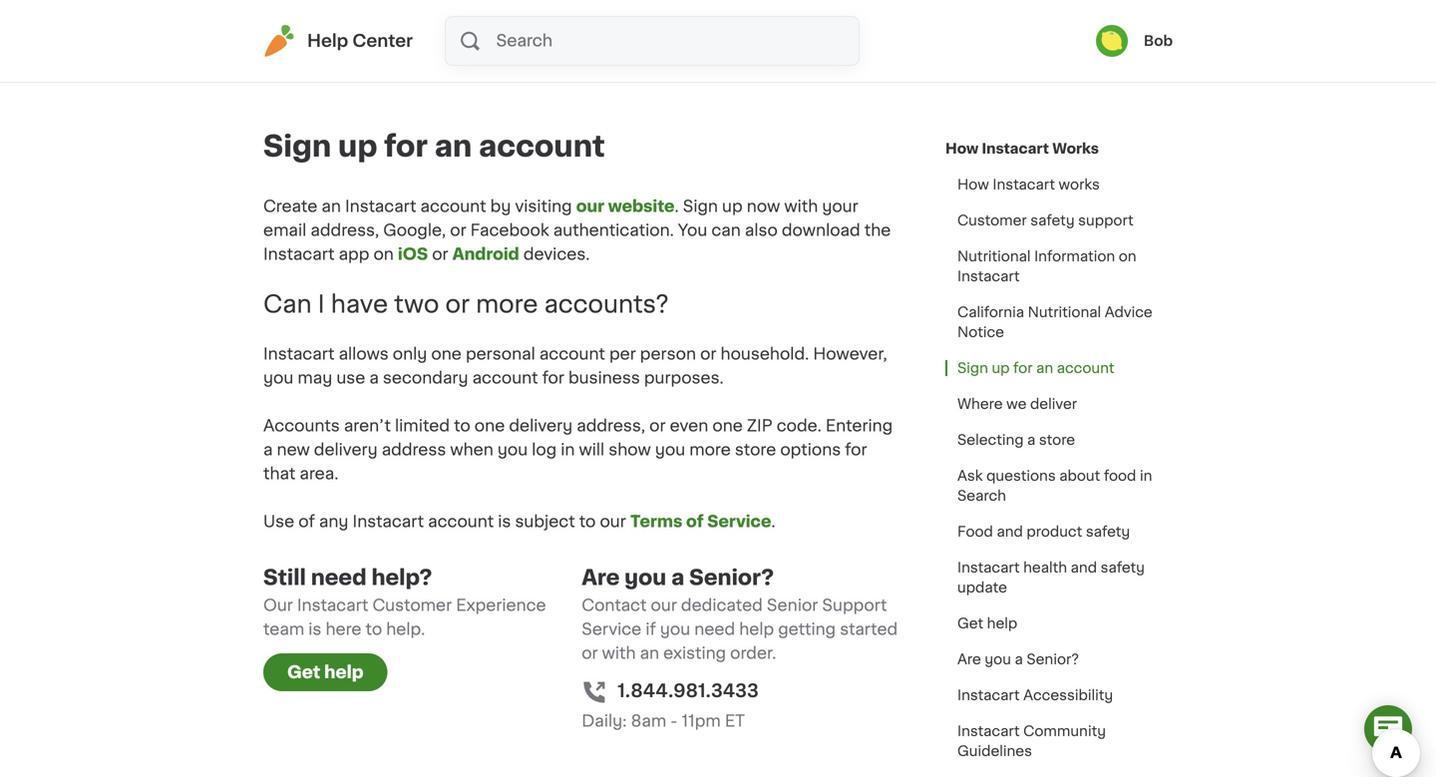 Task type: vqa. For each thing, say whether or not it's contained in the screenshot.
$7.59 Original price: $8.19 element for Ghirardelli Dark Chocolate Sea Salt Caramel Squares
no



Task type: locate. For each thing, give the bounding box(es) containing it.
or up purposes.
[[701, 346, 717, 362]]

instacart up update
[[958, 561, 1020, 575]]

1 vertical spatial are
[[958, 653, 982, 667]]

instacart up california
[[958, 269, 1020, 283]]

create
[[263, 199, 318, 215]]

selecting a store link
[[946, 422, 1088, 458]]

get
[[958, 617, 984, 631], [287, 664, 321, 681]]

getting
[[779, 621, 836, 637]]

instacart up guidelines at right bottom
[[958, 724, 1020, 738]]

1 horizontal spatial need
[[695, 621, 736, 637]]

0 horizontal spatial service
[[582, 621, 642, 637]]

product
[[1027, 525, 1083, 539]]

0 horizontal spatial on
[[374, 246, 394, 262]]

a up the questions
[[1028, 433, 1036, 447]]

1 vertical spatial need
[[695, 621, 736, 637]]

to right here
[[366, 621, 382, 637]]

0 horizontal spatial is
[[309, 621, 322, 637]]

0 vertical spatial senior?
[[690, 567, 774, 588]]

more
[[476, 292, 538, 316], [690, 442, 731, 458]]

a left new
[[263, 442, 273, 458]]

an up deliver at the right bottom of page
[[1037, 361, 1054, 375]]

account up business
[[540, 346, 606, 362]]

one left zip
[[713, 418, 743, 434]]

you down get help link
[[985, 653, 1012, 667]]

still need help? our instacart customer experience team is here to help.
[[263, 567, 546, 637]]

1 vertical spatial to
[[579, 514, 596, 530]]

senior? up dedicated
[[690, 567, 774, 588]]

or down create an instacart account by visiting our website
[[450, 223, 467, 238]]

get down team
[[287, 664, 321, 681]]

get help inside button
[[287, 664, 364, 681]]

nutritional up california
[[958, 249, 1031, 263]]

sign up you
[[683, 199, 718, 215]]

california nutritional advice notice link
[[946, 294, 1173, 350]]

sign up create
[[263, 132, 332, 161]]

help up are you a senior?
[[988, 617, 1018, 631]]

in right log
[[561, 442, 575, 458]]

0 vertical spatial to
[[454, 418, 471, 434]]

delivery down aren't
[[314, 442, 378, 458]]

0 vertical spatial sign
[[263, 132, 332, 161]]

customer
[[958, 214, 1027, 228], [373, 598, 452, 614]]

0 horizontal spatial senior?
[[690, 567, 774, 588]]

1 vertical spatial senior?
[[1027, 653, 1080, 667]]

are you a senior? link
[[946, 642, 1092, 678]]

0 vertical spatial how
[[946, 142, 979, 156]]

2 of from the left
[[687, 514, 704, 530]]

one
[[431, 346, 462, 362], [475, 418, 505, 434], [713, 418, 743, 434]]

. up you
[[675, 199, 679, 215]]

more down even
[[690, 442, 731, 458]]

0 vertical spatial safety
[[1031, 214, 1075, 228]]

however,
[[814, 346, 888, 362]]

1 horizontal spatial in
[[1141, 469, 1153, 483]]

an down if
[[640, 645, 660, 661]]

entering
[[826, 418, 893, 434]]

information
[[1035, 249, 1116, 263]]

1 vertical spatial more
[[690, 442, 731, 458]]

safety right health
[[1101, 561, 1146, 575]]

are you a senior? contact our dedicated senior support service if you need help getting started or with an existing order.
[[582, 567, 898, 661]]

2 horizontal spatial up
[[992, 361, 1010, 375]]

sign up the where
[[958, 361, 989, 375]]

1 horizontal spatial on
[[1119, 249, 1137, 263]]

0 horizontal spatial get help
[[287, 664, 364, 681]]

with up "download"
[[785, 199, 818, 215]]

one up when
[[475, 418, 505, 434]]

you
[[263, 370, 294, 386], [498, 442, 528, 458], [655, 442, 686, 458], [625, 567, 667, 588], [660, 621, 691, 637], [985, 653, 1012, 667]]

need up here
[[311, 567, 367, 588]]

to up when
[[454, 418, 471, 434]]

california
[[958, 305, 1025, 319]]

0 horizontal spatial of
[[299, 514, 315, 530]]

safety for and
[[1101, 561, 1146, 575]]

also
[[745, 223, 778, 238]]

up
[[338, 132, 378, 161], [723, 199, 743, 215], [992, 361, 1010, 375]]

are up the contact at bottom
[[582, 567, 620, 588]]

safety for product
[[1087, 525, 1131, 539]]

to inside "still need help? our instacart customer experience team is here to help."
[[366, 621, 382, 637]]

0 vertical spatial customer
[[958, 214, 1027, 228]]

senior? inside are you a senior? contact our dedicated senior support service if you need help getting started or with an existing order.
[[690, 567, 774, 588]]

store
[[1040, 433, 1076, 447], [735, 442, 777, 458]]

customer down how instacart works
[[958, 214, 1027, 228]]

store inside accounts aren't limited to one delivery address, or even one zip code. entering a new delivery address when you log in will show you more store options for that area.
[[735, 442, 777, 458]]

or down the contact at bottom
[[582, 645, 598, 661]]

instacart up how instacart works link
[[982, 142, 1050, 156]]

1 vertical spatial in
[[1141, 469, 1153, 483]]

and right health
[[1071, 561, 1098, 575]]

get down update
[[958, 617, 984, 631]]

1 horizontal spatial one
[[475, 418, 505, 434]]

safety right product
[[1087, 525, 1131, 539]]

health
[[1024, 561, 1068, 575]]

1 vertical spatial with
[[602, 645, 636, 661]]

a up instacart accessibility link
[[1015, 653, 1024, 667]]

a right use
[[370, 370, 379, 386]]

use
[[337, 370, 366, 386]]

0 vertical spatial and
[[997, 525, 1024, 539]]

address, up app
[[311, 223, 379, 238]]

safety inside instacart health and safety update
[[1101, 561, 1146, 575]]

our up authentication.
[[576, 199, 605, 215]]

get help link
[[946, 606, 1030, 642]]

sign up for an account
[[263, 132, 605, 161], [958, 361, 1115, 375]]

will
[[579, 442, 605, 458]]

is
[[498, 514, 511, 530], [309, 621, 322, 637]]

and
[[997, 525, 1024, 539], [1071, 561, 1098, 575]]

1 vertical spatial safety
[[1087, 525, 1131, 539]]

of
[[299, 514, 315, 530], [687, 514, 704, 530]]

in
[[561, 442, 575, 458], [1141, 469, 1153, 483]]

help inside 'get help' button
[[324, 664, 364, 681]]

nutritional down nutritional information on instacart link
[[1028, 305, 1102, 319]]

1 vertical spatial up
[[723, 199, 743, 215]]

1 horizontal spatial get
[[958, 617, 984, 631]]

service right terms
[[708, 514, 772, 530]]

a up dedicated
[[672, 567, 685, 588]]

1 horizontal spatial with
[[785, 199, 818, 215]]

1 vertical spatial sign
[[683, 199, 718, 215]]

0 vertical spatial in
[[561, 442, 575, 458]]

0 vertical spatial get
[[958, 617, 984, 631]]

et
[[725, 713, 745, 729]]

of left any
[[299, 514, 315, 530]]

how instacart works link
[[946, 131, 1100, 167]]

0 vertical spatial nutritional
[[958, 249, 1031, 263]]

for left business
[[543, 370, 565, 386]]

use
[[263, 514, 295, 530]]

by
[[491, 199, 511, 215]]

0 horizontal spatial need
[[311, 567, 367, 588]]

1 vertical spatial get help
[[287, 664, 364, 681]]

sign up for an account up deliver at the right bottom of page
[[958, 361, 1115, 375]]

1 horizontal spatial of
[[687, 514, 704, 530]]

can i have two or more accounts?
[[263, 292, 669, 316]]

1 horizontal spatial help
[[740, 621, 774, 637]]

1 vertical spatial service
[[582, 621, 642, 637]]

is left "subject"
[[498, 514, 511, 530]]

instacart inside . sign up now with your email address, google, or facebook authentication. you can also download the instacart app on
[[263, 246, 335, 262]]

service inside are you a senior? contact our dedicated senior support service if you need help getting started or with an existing order.
[[582, 621, 642, 637]]

instacart accessibility link
[[946, 678, 1126, 713]]

household.
[[721, 346, 810, 362]]

2 vertical spatial safety
[[1101, 561, 1146, 575]]

instacart up here
[[297, 598, 369, 614]]

1 horizontal spatial delivery
[[509, 418, 573, 434]]

store down deliver at the right bottom of page
[[1040, 433, 1076, 447]]

terms of service link
[[631, 514, 772, 530]]

a
[[370, 370, 379, 386], [1028, 433, 1036, 447], [263, 442, 273, 458], [672, 567, 685, 588], [1015, 653, 1024, 667]]

with inside . sign up now with your email address, google, or facebook authentication. you can also download the instacart app on
[[785, 199, 818, 215]]

for down entering
[[845, 442, 868, 458]]

0 vertical spatial more
[[476, 292, 538, 316]]

0 vertical spatial get help
[[958, 617, 1018, 631]]

0 vertical spatial service
[[708, 514, 772, 530]]

are inside are you a senior? contact our dedicated senior support service if you need help getting started or with an existing order.
[[582, 567, 620, 588]]

instacart community guidelines
[[958, 724, 1107, 758]]

0 vertical spatial .
[[675, 199, 679, 215]]

instacart down email
[[263, 246, 335, 262]]

nutritional information on instacart link
[[946, 238, 1173, 294]]

get help down update
[[958, 617, 1018, 631]]

0 horizontal spatial store
[[735, 442, 777, 458]]

is left here
[[309, 621, 322, 637]]

account
[[479, 132, 605, 161], [421, 199, 487, 215], [540, 346, 606, 362], [1057, 361, 1115, 375], [473, 370, 538, 386], [428, 514, 494, 530]]

8am
[[631, 713, 667, 729]]

app
[[339, 246, 370, 262]]

are for are you a senior?
[[958, 653, 982, 667]]

or right ios
[[432, 246, 449, 262]]

0 horizontal spatial more
[[476, 292, 538, 316]]

an inside are you a senior? contact our dedicated senior support service if you need help getting started or with an existing order.
[[640, 645, 660, 661]]

allows
[[339, 346, 389, 362]]

or left even
[[650, 418, 666, 434]]

2 vertical spatial to
[[366, 621, 382, 637]]

0 vertical spatial delivery
[[509, 418, 573, 434]]

with down the contact at bottom
[[602, 645, 636, 661]]

an right create
[[322, 199, 341, 215]]

in inside ask questions about food in search
[[1141, 469, 1153, 483]]

sign up for an account up create an instacart account by visiting our website
[[263, 132, 605, 161]]

to
[[454, 418, 471, 434], [579, 514, 596, 530], [366, 621, 382, 637]]

subject
[[515, 514, 575, 530]]

food
[[958, 525, 994, 539]]

you up the contact at bottom
[[625, 567, 667, 588]]

1 horizontal spatial customer
[[958, 214, 1027, 228]]

0 horizontal spatial help
[[324, 664, 364, 681]]

0 horizontal spatial in
[[561, 442, 575, 458]]

to right "subject"
[[579, 514, 596, 530]]

how down how instacart works
[[958, 178, 990, 192]]

.
[[675, 199, 679, 215], [772, 514, 776, 530]]

california nutritional advice notice
[[958, 305, 1153, 339]]

0 horizontal spatial .
[[675, 199, 679, 215]]

0 horizontal spatial address,
[[311, 223, 379, 238]]

service down the contact at bottom
[[582, 621, 642, 637]]

on left ios link
[[374, 246, 394, 262]]

nutritional inside the 'california nutritional advice notice'
[[1028, 305, 1102, 319]]

our up if
[[651, 598, 677, 614]]

0 vertical spatial sign up for an account
[[263, 132, 605, 161]]

how up how instacart works
[[946, 142, 979, 156]]

0 horizontal spatial with
[[602, 645, 636, 661]]

1 of from the left
[[299, 514, 315, 530]]

help.
[[386, 621, 425, 637]]

facebook
[[471, 223, 549, 238]]

1 vertical spatial and
[[1071, 561, 1098, 575]]

help down here
[[324, 664, 364, 681]]

store down zip
[[735, 442, 777, 458]]

0 vertical spatial our
[[576, 199, 605, 215]]

customer safety support link
[[946, 203, 1146, 238]]

0 vertical spatial with
[[785, 199, 818, 215]]

1 horizontal spatial more
[[690, 442, 731, 458]]

our left terms
[[600, 514, 626, 530]]

and right food
[[997, 525, 1024, 539]]

help up order.
[[740, 621, 774, 637]]

to inside accounts aren't limited to one delivery address, or even one zip code. entering a new delivery address when you log in will show you more store options for that area.
[[454, 418, 471, 434]]

1 horizontal spatial sign up for an account
[[958, 361, 1115, 375]]

2 vertical spatial up
[[992, 361, 1010, 375]]

instacart allows only one personal account per person or household. however, you may use a secondary account for business purposes.
[[263, 346, 888, 386]]

0 horizontal spatial to
[[366, 621, 382, 637]]

0 vertical spatial are
[[582, 567, 620, 588]]

0 horizontal spatial sign
[[263, 132, 332, 161]]

support
[[823, 598, 888, 614]]

daily: 8am - 11pm et
[[582, 713, 745, 729]]

1 vertical spatial nutritional
[[1028, 305, 1102, 319]]

2 vertical spatial our
[[651, 598, 677, 614]]

on down the support
[[1119, 249, 1137, 263]]

1 vertical spatial .
[[772, 514, 776, 530]]

get help down here
[[287, 664, 364, 681]]

delivery
[[509, 418, 573, 434], [314, 442, 378, 458]]

purposes.
[[644, 370, 724, 386]]

1 horizontal spatial address,
[[577, 418, 646, 434]]

0 horizontal spatial are
[[582, 567, 620, 588]]

0 vertical spatial need
[[311, 567, 367, 588]]

0 vertical spatial address,
[[311, 223, 379, 238]]

2 horizontal spatial help
[[988, 617, 1018, 631]]

1 horizontal spatial service
[[708, 514, 772, 530]]

senior? up accessibility
[[1027, 653, 1080, 667]]

delivery up log
[[509, 418, 573, 434]]

a inside instacart allows only one personal account per person or household. however, you may use a secondary account for business purposes.
[[370, 370, 379, 386]]

1 vertical spatial how
[[958, 178, 990, 192]]

1 horizontal spatial sign
[[683, 199, 718, 215]]

address, inside . sign up now with your email address, google, or facebook authentication. you can also download the instacart app on
[[311, 223, 379, 238]]

address, up show
[[577, 418, 646, 434]]

1 horizontal spatial up
[[723, 199, 743, 215]]

0 horizontal spatial one
[[431, 346, 462, 362]]

how instacart works link
[[946, 167, 1112, 203]]

accounts?
[[544, 292, 669, 316]]

instacart inside nutritional information on instacart
[[958, 269, 1020, 283]]

are down get help link
[[958, 653, 982, 667]]

1 vertical spatial is
[[309, 621, 322, 637]]

you inside are you a senior? link
[[985, 653, 1012, 667]]

1 horizontal spatial and
[[1071, 561, 1098, 575]]

1 vertical spatial customer
[[373, 598, 452, 614]]

1 vertical spatial our
[[600, 514, 626, 530]]

or inside accounts aren't limited to one delivery address, or even one zip code. entering a new delivery address when you log in will show you more store options for that area.
[[650, 418, 666, 434]]

in inside accounts aren't limited to one delivery address, or even one zip code. entering a new delivery address when you log in will show you more store options for that area.
[[561, 442, 575, 458]]

1 horizontal spatial is
[[498, 514, 511, 530]]

. up senior
[[772, 514, 776, 530]]

you left may
[[263, 370, 294, 386]]

on
[[374, 246, 394, 262], [1119, 249, 1137, 263]]

need down dedicated
[[695, 621, 736, 637]]

in right "food"
[[1141, 469, 1153, 483]]

one up secondary
[[431, 346, 462, 362]]

instacart up may
[[263, 346, 335, 362]]

1 horizontal spatial senior?
[[1027, 653, 1080, 667]]

customer up help. at the bottom
[[373, 598, 452, 614]]

of right terms
[[687, 514, 704, 530]]

0 horizontal spatial delivery
[[314, 442, 378, 458]]

safety up 'information'
[[1031, 214, 1075, 228]]

or right two
[[445, 292, 470, 316]]

an
[[435, 132, 472, 161], [322, 199, 341, 215], [1037, 361, 1054, 375], [640, 645, 660, 661]]

more up the personal
[[476, 292, 538, 316]]

guidelines
[[958, 744, 1033, 758]]

1 horizontal spatial to
[[454, 418, 471, 434]]

2 vertical spatial sign
[[958, 361, 989, 375]]

you inside instacart allows only one personal account per person or household. however, you may use a secondary account for business purposes.
[[263, 370, 294, 386]]

0 horizontal spatial up
[[338, 132, 378, 161]]

google,
[[383, 223, 446, 238]]

a inside are you a senior? contact our dedicated senior support service if you need help getting started or with an existing order.
[[672, 567, 685, 588]]

account down when
[[428, 514, 494, 530]]

get inside 'get help' button
[[287, 664, 321, 681]]

1 horizontal spatial are
[[958, 653, 982, 667]]

0 horizontal spatial get
[[287, 664, 321, 681]]

0 horizontal spatial and
[[997, 525, 1024, 539]]



Task type: describe. For each thing, give the bounding box(es) containing it.
can
[[712, 223, 741, 238]]

code.
[[777, 418, 822, 434]]

senior? for are you a senior? contact our dedicated senior support service if you need help getting started or with an existing order.
[[690, 567, 774, 588]]

address, inside accounts aren't limited to one delivery address, or even one zip code. entering a new delivery address when you log in will show you more store options for that area.
[[577, 418, 646, 434]]

are for are you a senior? contact our dedicated senior support service if you need help getting started or with an existing order.
[[582, 567, 620, 588]]

for up google,
[[384, 132, 428, 161]]

where we deliver
[[958, 397, 1078, 411]]

you left log
[[498, 442, 528, 458]]

your
[[823, 199, 859, 215]]

instacart image
[[263, 25, 295, 57]]

help center link
[[263, 25, 413, 57]]

new
[[277, 442, 310, 458]]

help inside get help link
[[988, 617, 1018, 631]]

address
[[382, 442, 446, 458]]

or inside instacart allows only one personal account per person or household. however, you may use a secondary account for business purposes.
[[701, 346, 717, 362]]

help?
[[372, 567, 432, 588]]

more inside accounts aren't limited to one delivery address, or even one zip code. entering a new delivery address when you log in will show you more store options for that area.
[[690, 442, 731, 458]]

area.
[[300, 466, 339, 482]]

dedicated
[[681, 598, 763, 614]]

show
[[609, 442, 651, 458]]

may
[[298, 370, 333, 386]]

user avatar image
[[1097, 25, 1128, 57]]

when
[[450, 442, 494, 458]]

instacart health and safety update
[[958, 561, 1146, 595]]

order.
[[731, 645, 777, 661]]

1.844.981.3433 link
[[618, 678, 759, 705]]

daily:
[[582, 713, 627, 729]]

food
[[1104, 469, 1137, 483]]

customer inside "still need help? our instacart customer experience team is here to help."
[[373, 598, 452, 614]]

account up google,
[[421, 199, 487, 215]]

for inside instacart allows only one personal account per person or household. however, you may use a secondary account for business purposes.
[[543, 370, 565, 386]]

ask
[[958, 469, 983, 483]]

senior? for are you a senior?
[[1027, 653, 1080, 667]]

where
[[958, 397, 1003, 411]]

contact
[[582, 598, 647, 614]]

account up deliver at the right bottom of page
[[1057, 361, 1115, 375]]

get inside get help link
[[958, 617, 984, 631]]

get help button
[[263, 653, 388, 691]]

only
[[393, 346, 427, 362]]

how instacart works
[[958, 178, 1100, 192]]

one inside instacart allows only one personal account per person or household. however, you may use a secondary account for business purposes.
[[431, 346, 462, 362]]

download
[[782, 223, 861, 238]]

support
[[1079, 214, 1134, 228]]

instacart accessibility
[[958, 689, 1114, 702]]

email
[[263, 223, 307, 238]]

1 horizontal spatial get help
[[958, 617, 1018, 631]]

create an instacart account by visiting our website
[[263, 199, 675, 215]]

0 vertical spatial is
[[498, 514, 511, 530]]

accessibility
[[1024, 689, 1114, 702]]

need inside are you a senior? contact our dedicated senior support service if you need help getting started or with an existing order.
[[695, 621, 736, 637]]

for up where we deliver
[[1014, 361, 1033, 375]]

on inside . sign up now with your email address, google, or facebook authentication. you can also download the instacart app on
[[374, 246, 394, 262]]

bob
[[1144, 34, 1173, 48]]

1 vertical spatial delivery
[[314, 442, 378, 458]]

0 vertical spatial up
[[338, 132, 378, 161]]

how instacart works
[[946, 142, 1100, 156]]

Search search field
[[495, 17, 859, 65]]

log
[[532, 442, 557, 458]]

our website link
[[576, 199, 675, 215]]

instacart up google,
[[345, 199, 417, 215]]

up inside . sign up now with your email address, google, or facebook authentication. you can also download the instacart app on
[[723, 199, 743, 215]]

secondary
[[383, 370, 468, 386]]

2 horizontal spatial sign
[[958, 361, 989, 375]]

2 horizontal spatial to
[[579, 514, 596, 530]]

here
[[326, 621, 362, 637]]

deliver
[[1031, 397, 1078, 411]]

instacart down how instacart works link
[[993, 178, 1056, 192]]

on inside nutritional information on instacart
[[1119, 249, 1137, 263]]

help inside are you a senior? contact our dedicated senior support service if you need help getting started or with an existing order.
[[740, 621, 774, 637]]

notice
[[958, 325, 1005, 339]]

center
[[353, 32, 413, 49]]

food and product safety
[[958, 525, 1131, 539]]

sign inside . sign up now with your email address, google, or facebook authentication. you can also download the instacart app on
[[683, 199, 718, 215]]

accounts
[[263, 418, 340, 434]]

ask questions about food in search link
[[946, 458, 1173, 514]]

account down the personal
[[473, 370, 538, 386]]

11pm
[[682, 713, 721, 729]]

2 horizontal spatial one
[[713, 418, 743, 434]]

how for how instacart works
[[958, 178, 990, 192]]

need inside "still need help? our instacart customer experience team is here to help."
[[311, 567, 367, 588]]

instacart community guidelines link
[[946, 713, 1173, 769]]

that
[[263, 466, 296, 482]]

use of any instacart account is subject to our terms of service .
[[263, 514, 776, 530]]

1 vertical spatial sign up for an account
[[958, 361, 1115, 375]]

accounts aren't limited to one delivery address, or even one zip code. entering a new delivery address when you log in will show you more store options for that area.
[[263, 418, 893, 482]]

instacart right any
[[353, 514, 424, 530]]

ios
[[398, 246, 428, 262]]

any
[[319, 514, 349, 530]]

personal
[[466, 346, 536, 362]]

we
[[1007, 397, 1027, 411]]

limited
[[395, 418, 450, 434]]

is inside "still need help? our instacart customer experience team is here to help."
[[309, 621, 322, 637]]

nutritional inside nutritional information on instacart
[[958, 249, 1031, 263]]

terms
[[631, 514, 683, 530]]

are you a senior?
[[958, 653, 1080, 667]]

can
[[263, 292, 312, 316]]

business
[[569, 370, 640, 386]]

options
[[781, 442, 841, 458]]

instacart inside "still need help? our instacart customer experience team is here to help."
[[297, 598, 369, 614]]

with inside are you a senior? contact our dedicated senior support service if you need help getting started or with an existing order.
[[602, 645, 636, 661]]

you right if
[[660, 621, 691, 637]]

you down even
[[655, 442, 686, 458]]

our inside are you a senior? contact our dedicated senior support service if you need help getting started or with an existing order.
[[651, 598, 677, 614]]

questions
[[987, 469, 1056, 483]]

now
[[747, 199, 781, 215]]

for inside accounts aren't limited to one delivery address, or even one zip code. entering a new delivery address when you log in will show you more store options for that area.
[[845, 442, 868, 458]]

per
[[610, 346, 636, 362]]

advice
[[1105, 305, 1153, 319]]

ios or android devices.
[[398, 246, 590, 262]]

instacart down are you a senior? link at the bottom right of page
[[958, 689, 1020, 702]]

existing
[[664, 645, 727, 661]]

1 horizontal spatial .
[[772, 514, 776, 530]]

team
[[263, 621, 305, 637]]

an up create an instacart account by visiting our website
[[435, 132, 472, 161]]

person
[[640, 346, 697, 362]]

community
[[1024, 724, 1107, 738]]

works
[[1053, 142, 1100, 156]]

selecting
[[958, 433, 1024, 447]]

1 horizontal spatial store
[[1040, 433, 1076, 447]]

started
[[840, 621, 898, 637]]

a inside accounts aren't limited to one delivery address, or even one zip code. entering a new delivery address when you log in will show you more store options for that area.
[[263, 442, 273, 458]]

devices.
[[524, 246, 590, 262]]

two
[[394, 292, 439, 316]]

account up the visiting
[[479, 132, 605, 161]]

sign up for an account link
[[946, 350, 1127, 386]]

how for how instacart works
[[946, 142, 979, 156]]

where we deliver link
[[946, 386, 1090, 422]]

help center
[[307, 32, 413, 49]]

visiting
[[515, 199, 572, 215]]

nutritional information on instacart
[[958, 249, 1137, 283]]

or inside . sign up now with your email address, google, or facebook authentication. you can also download the instacart app on
[[450, 223, 467, 238]]

about
[[1060, 469, 1101, 483]]

even
[[670, 418, 709, 434]]

website
[[608, 199, 675, 215]]

. inside . sign up now with your email address, google, or facebook authentication. you can also download the instacart app on
[[675, 199, 679, 215]]

instacart inside instacart allows only one personal account per person or household. however, you may use a secondary account for business purposes.
[[263, 346, 335, 362]]

authentication.
[[554, 223, 674, 238]]

instacart inside instacart community guidelines
[[958, 724, 1020, 738]]

instacart inside instacart health and safety update
[[958, 561, 1020, 575]]

and inside instacart health and safety update
[[1071, 561, 1098, 575]]

or inside are you a senior? contact our dedicated senior support service if you need help getting started or with an existing order.
[[582, 645, 598, 661]]

0 horizontal spatial sign up for an account
[[263, 132, 605, 161]]



